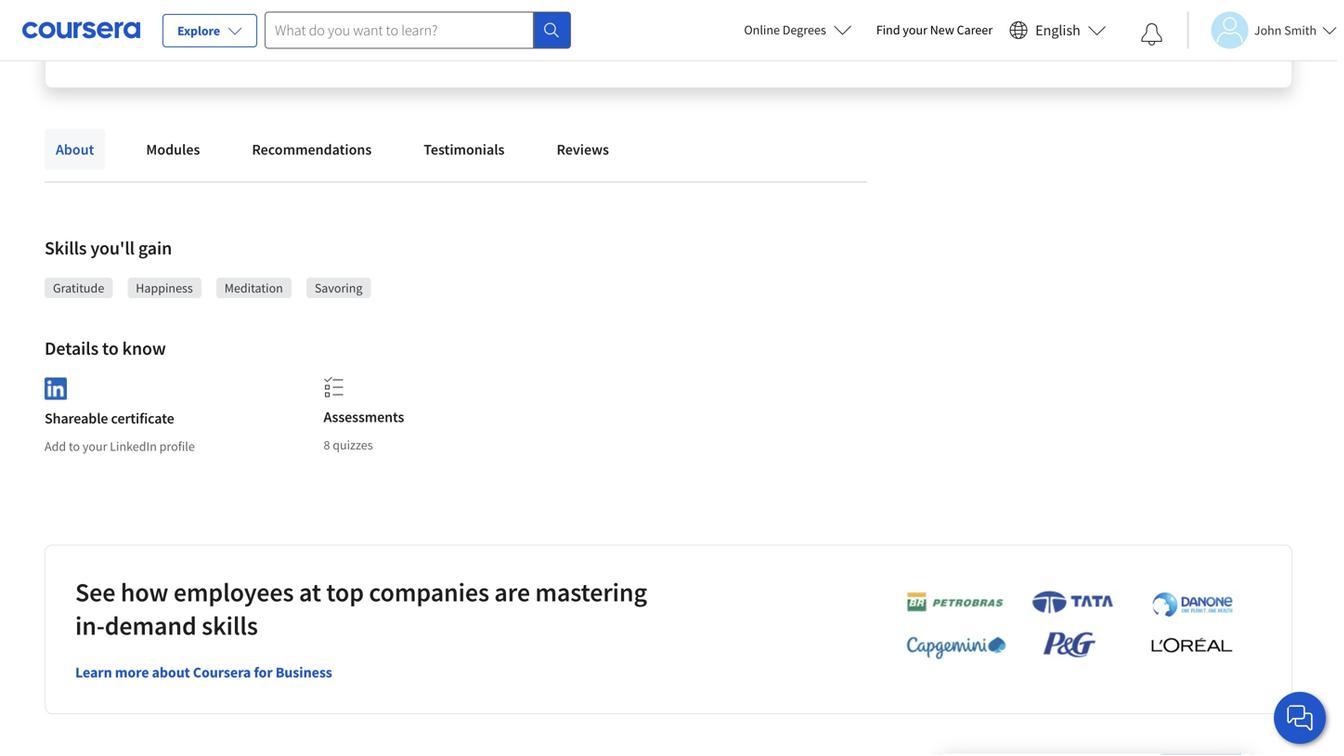 Task type: locate. For each thing, give the bounding box(es) containing it.
0 vertical spatial learn
[[1013, 25, 1043, 42]]

testimonials
[[424, 140, 505, 159]]

week
[[665, 25, 694, 42]]

testimonials link
[[413, 129, 516, 170]]

learn
[[1013, 25, 1043, 42], [75, 664, 112, 682]]

at left top
[[299, 576, 321, 609]]

3
[[554, 25, 561, 42]]

certificate
[[111, 409, 174, 428]]

john smith
[[1255, 22, 1317, 39]]

at inside see how employees at top companies are mastering in-demand skills
[[299, 576, 321, 609]]

online degrees button
[[730, 9, 867, 50]]

0 horizontal spatial learn
[[75, 664, 112, 682]]

add
[[45, 438, 66, 455]]

to right add
[[69, 438, 80, 455]]

to for your
[[69, 438, 80, 455]]

0 vertical spatial to
[[102, 337, 119, 360]]

john smith button
[[1188, 12, 1338, 49]]

1 vertical spatial learn
[[75, 664, 112, 682]]

business
[[276, 664, 332, 682]]

find your new career
[[877, 21, 993, 38]]

learn at your own pace
[[1013, 25, 1138, 42]]

at left "own"
[[1046, 25, 1057, 42]]

find your new career link
[[867, 19, 1003, 42]]

your for add to your linkedin profile
[[83, 438, 107, 455]]

know
[[122, 337, 166, 360]]

in-
[[75, 610, 105, 642]]

0 horizontal spatial your
[[83, 438, 107, 455]]

online degrees
[[745, 21, 827, 38]]

to left know
[[102, 337, 119, 360]]

8
[[324, 437, 330, 453]]

1 vertical spatial to
[[69, 438, 80, 455]]

english
[[1036, 21, 1081, 39]]

1 horizontal spatial learn
[[1013, 25, 1043, 42]]

your down shareable certificate
[[83, 438, 107, 455]]

at
[[600, 25, 611, 42], [1046, 25, 1057, 42], [299, 576, 321, 609]]

pace
[[1113, 25, 1138, 42]]

8 quizzes
[[324, 437, 373, 453]]

learn right career
[[1013, 25, 1043, 42]]

hours
[[623, 25, 654, 42]]

skills you'll gain
[[45, 236, 172, 260]]

0 horizontal spatial at
[[299, 576, 321, 609]]

about
[[152, 664, 190, 682]]

coursera enterprise logos image
[[879, 590, 1251, 670]]

0 horizontal spatial to
[[69, 438, 80, 455]]

at left 6
[[600, 25, 611, 42]]

see how employees at top companies are mastering in-demand skills
[[75, 576, 648, 642]]

details
[[45, 337, 99, 360]]

happiness
[[136, 280, 193, 296]]

how
[[121, 576, 168, 609]]

savoring
[[315, 280, 363, 296]]

(36,941 reviews)
[[214, 25, 301, 42]]

your right find
[[903, 21, 928, 38]]

reviews
[[557, 140, 609, 159]]

2 horizontal spatial your
[[1059, 25, 1084, 42]]

shareable certificate
[[45, 409, 174, 428]]

shareable
[[45, 409, 108, 428]]

recommendations link
[[241, 129, 383, 170]]

for
[[254, 664, 273, 682]]

your
[[903, 21, 928, 38], [1059, 25, 1084, 42], [83, 438, 107, 455]]

1 horizontal spatial to
[[102, 337, 119, 360]]

None search field
[[265, 12, 571, 49]]

learn more about coursera for business
[[75, 664, 332, 682]]

your left "own"
[[1059, 25, 1084, 42]]

to
[[102, 337, 119, 360], [69, 438, 80, 455]]

meditation
[[225, 280, 283, 296]]

chat with us image
[[1286, 703, 1316, 733]]

What do you want to learn? text field
[[265, 12, 534, 49]]

degrees
[[783, 21, 827, 38]]

to for know
[[102, 337, 119, 360]]

find
[[877, 21, 901, 38]]

learn left more at the bottom of the page
[[75, 664, 112, 682]]

coursera
[[193, 664, 251, 682]]



Task type: vqa. For each thing, say whether or not it's contained in the screenshot.
OnboardingModal Dialog
no



Task type: describe. For each thing, give the bounding box(es) containing it.
employees
[[174, 576, 294, 609]]

mastering
[[536, 576, 648, 609]]

own
[[1087, 25, 1110, 42]]

quizzes
[[333, 437, 373, 453]]

career
[[957, 21, 993, 38]]

explore
[[177, 22, 220, 39]]

companies
[[369, 576, 490, 609]]

smith
[[1285, 22, 1317, 39]]

linkedin
[[110, 438, 157, 455]]

reviews)
[[256, 25, 301, 42]]

modules
[[146, 140, 200, 159]]

a
[[656, 25, 663, 42]]

skills
[[45, 236, 87, 260]]

explore button
[[163, 14, 257, 47]]

details to know
[[45, 337, 166, 360]]

2 horizontal spatial at
[[1046, 25, 1057, 42]]

gain
[[138, 236, 172, 260]]

assessments
[[324, 408, 404, 426]]

6
[[614, 25, 620, 42]]

see
[[75, 576, 116, 609]]

online
[[745, 21, 780, 38]]

gratitude
[[53, 280, 104, 296]]

learn more about coursera for business link
[[75, 664, 332, 682]]

john
[[1255, 22, 1282, 39]]

are
[[495, 576, 530, 609]]

more
[[115, 664, 149, 682]]

about
[[56, 140, 94, 159]]

english button
[[1003, 0, 1115, 60]]

show notifications image
[[1142, 23, 1164, 46]]

3 weeks at 6 hours a week
[[554, 25, 694, 42]]

skills
[[202, 610, 258, 642]]

learn for learn at your own pace
[[1013, 25, 1043, 42]]

add to your linkedin profile
[[45, 438, 195, 455]]

weeks
[[563, 25, 598, 42]]

modules link
[[135, 129, 211, 170]]

about link
[[45, 129, 105, 170]]

your for learn at your own pace
[[1059, 25, 1084, 42]]

new
[[931, 21, 955, 38]]

(36,941
[[214, 25, 253, 42]]

profile
[[159, 438, 195, 455]]

reviews link
[[546, 129, 621, 170]]

recommendations
[[252, 140, 372, 159]]

1 horizontal spatial your
[[903, 21, 928, 38]]

demand
[[105, 610, 197, 642]]

coursera image
[[22, 15, 140, 45]]

1 horizontal spatial at
[[600, 25, 611, 42]]

top
[[326, 576, 364, 609]]

you'll
[[90, 236, 135, 260]]

learn for learn more about coursera for business
[[75, 664, 112, 682]]



